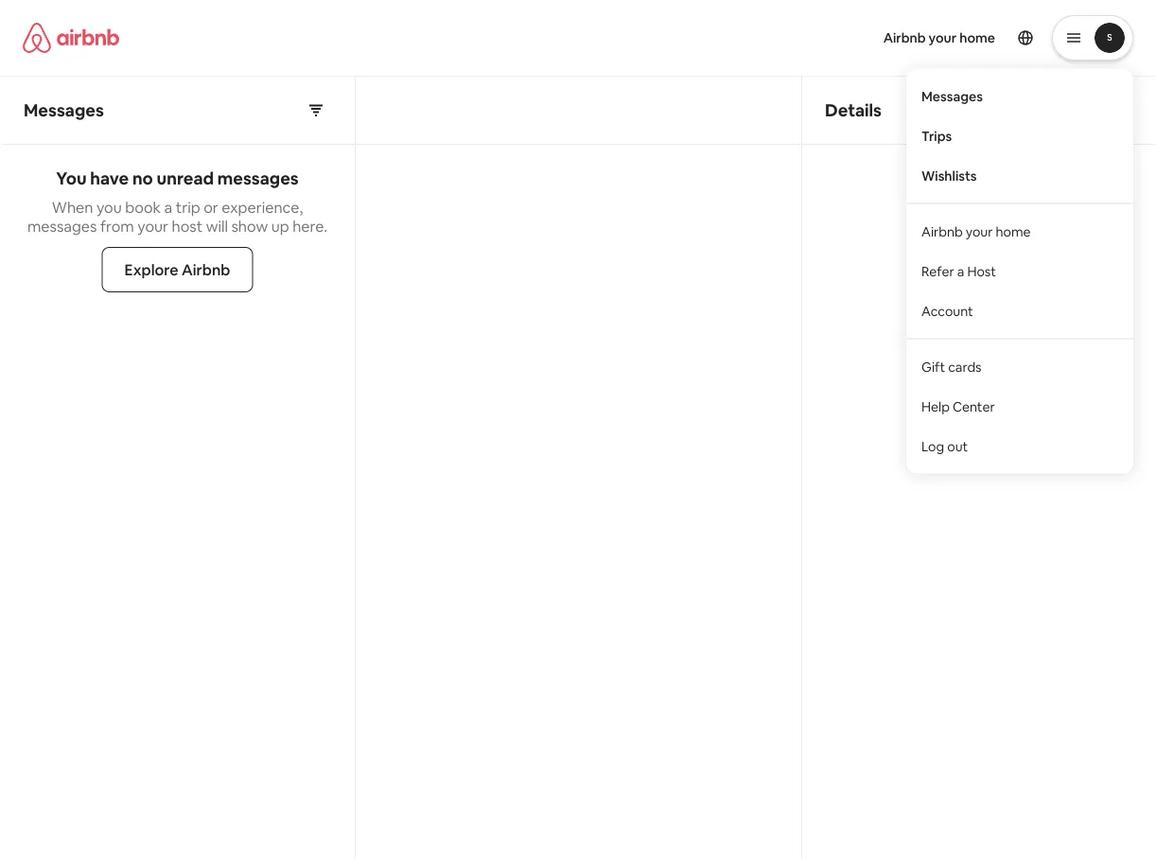 Task type: locate. For each thing, give the bounding box(es) containing it.
1 horizontal spatial messages
[[217, 168, 299, 190]]

home
[[960, 29, 996, 46], [996, 223, 1031, 240]]

0 horizontal spatial your
[[137, 216, 168, 236]]

0 horizontal spatial messages
[[24, 99, 104, 121]]

account link
[[907, 291, 1134, 331]]

explore
[[125, 260, 178, 279]]

trips link
[[907, 116, 1134, 156]]

up
[[271, 216, 289, 236]]

filter conversations. current filter: all conversations image
[[309, 103, 324, 118]]

you
[[56, 168, 87, 190]]

messages down you on the left top of the page
[[27, 216, 97, 236]]

book
[[125, 197, 161, 217]]

messages inside messaging page main contents element
[[24, 99, 104, 121]]

airbnb your home link
[[872, 18, 1007, 58], [907, 212, 1134, 251]]

0 vertical spatial airbnb your home link
[[872, 18, 1007, 58]]

a left host
[[957, 263, 965, 280]]

home up refer a host link
[[996, 223, 1031, 240]]

messages inside profile element
[[922, 88, 983, 105]]

host
[[172, 216, 203, 236]]

messages
[[922, 88, 983, 105], [24, 99, 104, 121]]

out
[[948, 438, 968, 455]]

your inside you have no unread messages when you book a trip or experience, messages from your host will show up here.
[[137, 216, 168, 236]]

2 vertical spatial airbnb
[[182, 260, 230, 279]]

gift cards
[[922, 358, 982, 375]]

1 horizontal spatial messages
[[922, 88, 983, 105]]

airbnb
[[884, 29, 926, 46], [922, 223, 963, 240], [182, 260, 230, 279]]

messages
[[217, 168, 299, 190], [27, 216, 97, 236]]

0 vertical spatial a
[[164, 197, 172, 217]]

center
[[953, 398, 995, 415]]

messages up you on the left top of the page
[[24, 99, 104, 121]]

1 vertical spatial home
[[996, 223, 1031, 240]]

0 vertical spatial airbnb
[[884, 29, 926, 46]]

or
[[204, 197, 218, 217]]

your
[[929, 29, 957, 46], [137, 216, 168, 236], [966, 223, 993, 240]]

messages up the "trips"
[[922, 88, 983, 105]]

gift cards link
[[907, 347, 1134, 387]]

home up messages link
[[960, 29, 996, 46]]

you
[[96, 197, 122, 217]]

explore airbnb link
[[102, 247, 253, 292]]

when
[[52, 197, 93, 217]]

a inside profile element
[[957, 263, 965, 280]]

refer a host link
[[907, 251, 1134, 291]]

unread
[[157, 168, 214, 190]]

explore airbnb
[[125, 260, 230, 279]]

experience,
[[222, 197, 303, 217]]

airbnb your home
[[884, 29, 996, 46], [922, 223, 1031, 240]]

a left trip
[[164, 197, 172, 217]]

a
[[164, 197, 172, 217], [957, 263, 965, 280]]

1 vertical spatial messages
[[27, 216, 97, 236]]

log out button
[[907, 426, 1134, 466]]

2 horizontal spatial your
[[966, 223, 993, 240]]

1 horizontal spatial a
[[957, 263, 965, 280]]

here.
[[293, 216, 328, 236]]

log out
[[922, 438, 968, 455]]

cards
[[948, 358, 982, 375]]

1 vertical spatial a
[[957, 263, 965, 280]]

log
[[922, 438, 945, 455]]

trip
[[176, 197, 200, 217]]

0 vertical spatial airbnb your home
[[884, 29, 996, 46]]

wishlists link
[[907, 156, 1134, 196]]

0 horizontal spatial a
[[164, 197, 172, 217]]

messages up experience,
[[217, 168, 299, 190]]

have
[[90, 168, 129, 190]]



Task type: describe. For each thing, give the bounding box(es) containing it.
messaging page main contents element
[[0, 76, 1156, 860]]

you have no unread messages when you book a trip or experience, messages from your host will show up here.
[[27, 168, 328, 236]]

help center
[[922, 398, 995, 415]]

refer
[[922, 263, 955, 280]]

from
[[100, 216, 134, 236]]

a inside you have no unread messages when you book a trip or experience, messages from your host will show up here.
[[164, 197, 172, 217]]

wishlists
[[922, 167, 977, 184]]

0 vertical spatial home
[[960, 29, 996, 46]]

1 vertical spatial airbnb your home
[[922, 223, 1031, 240]]

help center link
[[907, 387, 1134, 426]]

0 vertical spatial messages
[[217, 168, 299, 190]]

1 vertical spatial airbnb your home link
[[907, 212, 1134, 251]]

help
[[922, 398, 950, 415]]

no
[[132, 168, 153, 190]]

0 horizontal spatial messages
[[27, 216, 97, 236]]

account
[[922, 302, 974, 320]]

refer a host
[[922, 263, 997, 280]]

show
[[231, 216, 268, 236]]

will
[[206, 216, 228, 236]]

messages link
[[907, 76, 1134, 116]]

gift
[[922, 358, 946, 375]]

details
[[825, 99, 882, 121]]

host
[[968, 263, 997, 280]]

trips
[[922, 127, 952, 144]]

1 horizontal spatial your
[[929, 29, 957, 46]]

profile element
[[601, 0, 1134, 474]]

airbnb inside "link"
[[182, 260, 230, 279]]

1 vertical spatial airbnb
[[922, 223, 963, 240]]



Task type: vqa. For each thing, say whether or not it's contained in the screenshot.
4.94 out of 5 average rating Image
no



